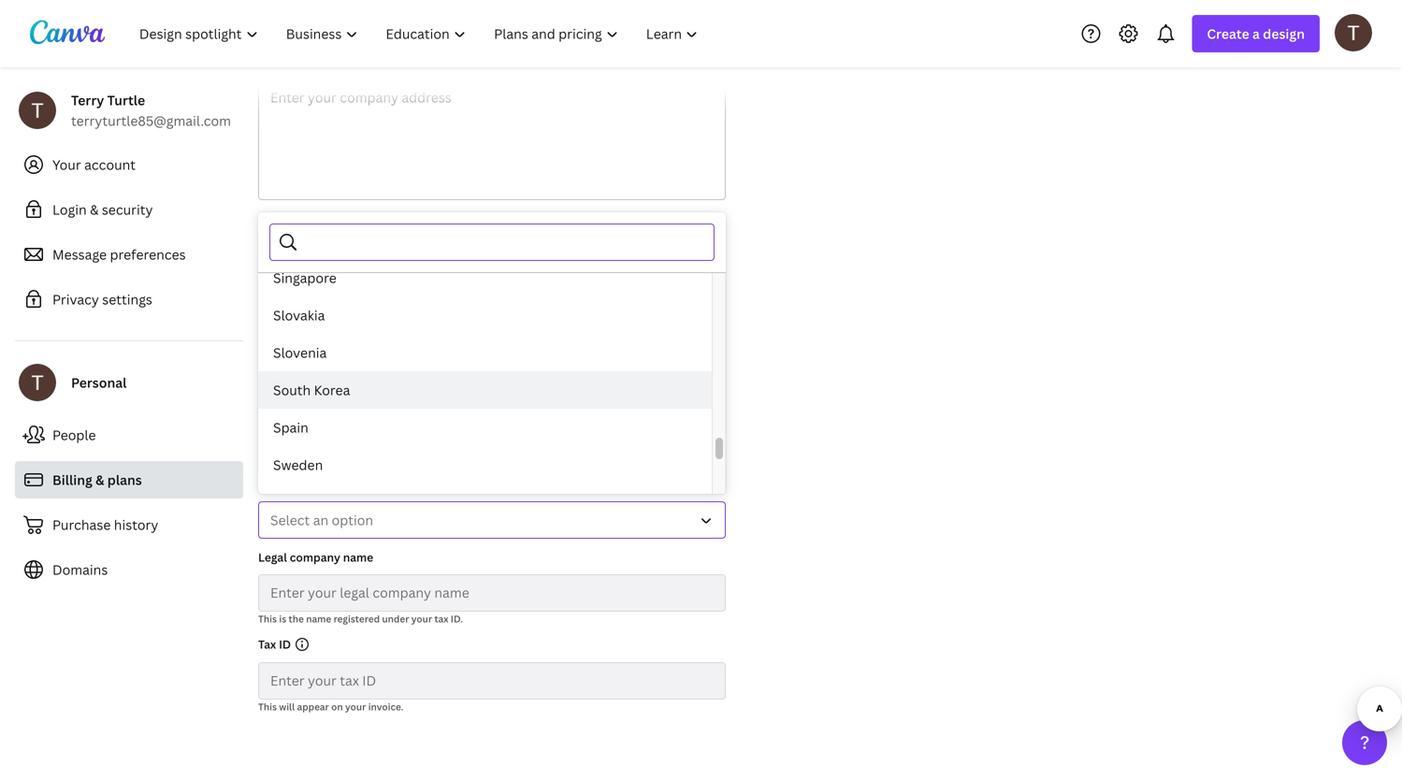 Task type: locate. For each thing, give the bounding box(es) containing it.
invoice.
[[368, 701, 404, 713]]

billing for billing contacts
[[258, 217, 292, 232]]

billing
[[258, 217, 292, 232], [52, 471, 92, 489]]

this left appear
[[258, 701, 277, 713]]

country
[[299, 477, 342, 492]]

contacts
[[295, 217, 343, 232], [300, 263, 355, 281]]

will left appear
[[279, 701, 295, 713]]

1 horizontal spatial your
[[411, 613, 432, 625]]

tax-
[[472, 426, 496, 444]]

id up the spain
[[289, 394, 308, 417]]

0 horizontal spatial name
[[306, 613, 331, 625]]

terry
[[71, 91, 104, 109]]

slovenia option
[[258, 334, 712, 371]]

your
[[504, 243, 533, 260], [411, 613, 432, 625], [345, 701, 366, 713]]

0 vertical spatial id
[[289, 394, 308, 417]]

contacts down related
[[300, 263, 355, 281]]

emails
[[369, 243, 410, 260]]

0 vertical spatial your
[[504, 243, 533, 260]]

0 vertical spatial are
[[438, 426, 458, 444]]

are up shown.
[[438, 426, 458, 444]]

0 vertical spatial this
[[258, 613, 277, 625]]

id down the is
[[279, 637, 291, 652]]

0 vertical spatial will
[[413, 243, 435, 260]]

email
[[536, 243, 570, 260]]

all
[[258, 243, 275, 260]]

1 vertical spatial billing
[[52, 471, 92, 489]]

tax down 'legal'
[[258, 637, 276, 652]]

this left the is
[[258, 613, 277, 625]]

0 vertical spatial a
[[1252, 25, 1260, 43]]

1 vertical spatial are
[[391, 447, 411, 464]]

0 horizontal spatial billing
[[52, 471, 92, 489]]

billing down people
[[52, 471, 92, 489]]

2 tax from the top
[[258, 637, 276, 652]]

people
[[52, 426, 96, 444]]

& for billing
[[96, 471, 104, 489]]

1 horizontal spatial are
[[438, 426, 458, 444]]

tax up the spain
[[258, 394, 285, 417]]

0 vertical spatial &
[[90, 201, 99, 218]]

1 tax from the top
[[258, 394, 285, 417]]

plans
[[107, 471, 142, 489]]

1 vertical spatial id
[[279, 637, 291, 652]]

0 horizontal spatial billing
[[258, 263, 297, 281]]

id inside tax id enter this information if you are a tax-exempt organization. only supported countries are shown.
[[289, 394, 308, 417]]

0 horizontal spatial are
[[391, 447, 411, 464]]

0 horizontal spatial will
[[279, 701, 295, 713]]

domains
[[52, 561, 108, 579]]

1 horizontal spatial name
[[343, 550, 373, 565]]

1 vertical spatial tax
[[258, 637, 276, 652]]

billing for billing & plans
[[52, 471, 92, 489]]

all billing-related emails will be sent to your email address and these billing contacts
[[258, 243, 689, 281]]

under
[[382, 613, 409, 625]]

Enter your company address text field
[[259, 79, 725, 199]]

sweden button
[[258, 446, 712, 484]]

new
[[299, 337, 325, 355]]

1 vertical spatial a
[[462, 426, 469, 444]]

your inside all billing-related emails will be sent to your email address and these billing contacts
[[504, 243, 533, 260]]

terryturtle85@gmail.com
[[71, 112, 231, 130]]

security
[[102, 201, 153, 218]]

1 vertical spatial billing
[[328, 337, 368, 355]]

& right 'login'
[[90, 201, 99, 218]]

a
[[1252, 25, 1260, 43], [462, 426, 469, 444]]

these
[[654, 243, 689, 260]]

singapore button
[[258, 259, 712, 297]]

your right on
[[345, 701, 366, 713]]

Select an option button
[[258, 501, 726, 539]]

list box containing singapore
[[258, 0, 712, 745]]

company
[[290, 550, 340, 565]]

slovakia button
[[258, 297, 712, 334]]

1 vertical spatial your
[[411, 613, 432, 625]]

tax
[[258, 394, 285, 417], [258, 637, 276, 652]]

enter
[[258, 426, 292, 444]]

select an option
[[270, 511, 373, 529]]

purchase history link
[[15, 506, 243, 543]]

1 vertical spatial this
[[258, 701, 277, 713]]

list box
[[258, 0, 712, 745]]

tax for tax id enter this information if you are a tax-exempt organization. only supported countries are shown.
[[258, 394, 285, 417]]

id
[[289, 394, 308, 417], [279, 637, 291, 652]]

purchase history
[[52, 516, 158, 534]]

name
[[343, 550, 373, 565], [306, 613, 331, 625]]

account
[[84, 156, 136, 174]]

issuing country
[[258, 477, 342, 492]]

billing right new on the top
[[328, 337, 368, 355]]

2 vertical spatial your
[[345, 701, 366, 713]]

organization.
[[546, 426, 628, 444]]

0 vertical spatial billing
[[258, 217, 292, 232]]

supported
[[258, 447, 324, 464]]

are
[[438, 426, 458, 444], [391, 447, 411, 464]]

will left the "be"
[[413, 243, 435, 260]]

sweden
[[273, 456, 323, 474]]

your left tax
[[411, 613, 432, 625]]

create a design
[[1207, 25, 1305, 43]]

billing down all
[[258, 263, 297, 281]]

billing up all
[[258, 217, 292, 232]]

slovenia
[[273, 344, 327, 362]]

privacy settings link
[[15, 281, 243, 318]]

top level navigation element
[[127, 15, 714, 52]]

tax inside tax id enter this information if you are a tax-exempt organization. only supported countries are shown.
[[258, 394, 285, 417]]

Enter an email address text field
[[270, 291, 675, 326]]

a left 'tax-'
[[462, 426, 469, 444]]

you
[[412, 426, 435, 444]]

and
[[627, 243, 651, 260]]

this is the name registered under your tax id.
[[258, 613, 463, 625]]

tax for tax id
[[258, 637, 276, 652]]

1 horizontal spatial a
[[1252, 25, 1260, 43]]

on
[[331, 701, 343, 713]]

0 horizontal spatial a
[[462, 426, 469, 444]]

1 vertical spatial will
[[279, 701, 295, 713]]

singapore option
[[258, 259, 712, 297]]

2 horizontal spatial your
[[504, 243, 533, 260]]

1 vertical spatial &
[[96, 471, 104, 489]]

singapore
[[273, 269, 336, 287]]

a inside tax id enter this information if you are a tax-exempt organization. only supported countries are shown.
[[462, 426, 469, 444]]

1 horizontal spatial billing
[[328, 337, 368, 355]]

0 vertical spatial tax
[[258, 394, 285, 417]]

a left design
[[1252, 25, 1260, 43]]

1 horizontal spatial billing
[[258, 217, 292, 232]]

spain
[[273, 419, 308, 436]]

None search field
[[307, 224, 702, 260]]

1 vertical spatial contacts
[[300, 263, 355, 281]]

1 horizontal spatial will
[[413, 243, 435, 260]]

0 vertical spatial billing
[[258, 263, 297, 281]]

contacts inside all billing-related emails will be sent to your email address and these billing contacts
[[300, 263, 355, 281]]

name down option
[[343, 550, 373, 565]]

&
[[90, 201, 99, 218], [96, 471, 104, 489]]

2 this from the top
[[258, 701, 277, 713]]

billing inside billing & plans link
[[52, 471, 92, 489]]

1 vertical spatial name
[[306, 613, 331, 625]]

appear
[[297, 701, 329, 713]]

1 this from the top
[[258, 613, 277, 625]]

slovakia
[[273, 306, 325, 324]]

contacts up billing-
[[295, 217, 343, 232]]

name right the the
[[306, 613, 331, 625]]

this
[[258, 613, 277, 625], [258, 701, 277, 713]]

create a design button
[[1192, 15, 1320, 52]]

are down if
[[391, 447, 411, 464]]

personal
[[71, 374, 127, 391]]

& left plans
[[96, 471, 104, 489]]

issuing
[[258, 477, 296, 492]]

your right to
[[504, 243, 533, 260]]

your account link
[[15, 146, 243, 183]]

will inside all billing-related emails will be sent to your email address and these billing contacts
[[413, 243, 435, 260]]



Task type: describe. For each thing, give the bounding box(es) containing it.
south korea option
[[258, 371, 712, 409]]

Enter your tax ID text field
[[270, 663, 714, 699]]

billing contacts
[[258, 217, 343, 232]]

login & security
[[52, 201, 153, 218]]

id.
[[451, 613, 463, 625]]

tax id enter this information if you are a tax-exempt organization. only supported countries are shown.
[[258, 394, 660, 464]]

& for login
[[90, 201, 99, 218]]

this will appear on your invoice.
[[258, 701, 404, 713]]

message
[[52, 246, 107, 263]]

select
[[270, 511, 310, 529]]

people link
[[15, 416, 243, 454]]

exempt
[[496, 426, 543, 444]]

terry turtle terryturtle85@gmail.com
[[71, 91, 231, 130]]

+ add new billing contact
[[260, 337, 420, 355]]

related
[[321, 243, 366, 260]]

is
[[279, 613, 286, 625]]

if
[[400, 426, 408, 444]]

history
[[114, 516, 158, 534]]

Enter your legal company name text field
[[270, 575, 714, 611]]

switzerland button
[[258, 484, 712, 521]]

legal company name
[[258, 550, 373, 565]]

to
[[488, 243, 501, 260]]

a inside dropdown button
[[1252, 25, 1260, 43]]

login & security link
[[15, 191, 243, 228]]

switzerland option
[[258, 484, 712, 521]]

spain option
[[258, 409, 712, 446]]

message preferences link
[[15, 236, 243, 273]]

an
[[313, 511, 328, 529]]

0 horizontal spatial your
[[345, 701, 366, 713]]

only
[[631, 426, 660, 444]]

south korea
[[273, 381, 350, 399]]

south korea button
[[258, 371, 712, 409]]

this
[[296, 426, 319, 444]]

shown.
[[414, 447, 458, 464]]

billing inside "button"
[[328, 337, 368, 355]]

information
[[322, 426, 397, 444]]

id for tax id enter this information if you are a tax-exempt organization. only supported countries are shown.
[[289, 394, 308, 417]]

settings
[[102, 290, 152, 308]]

preferences
[[110, 246, 186, 263]]

billing & plans link
[[15, 461, 243, 499]]

privacy settings
[[52, 290, 152, 308]]

billing & plans
[[52, 471, 142, 489]]

korea
[[314, 381, 350, 399]]

tax id
[[258, 637, 291, 652]]

+
[[260, 337, 267, 355]]

billing-
[[278, 243, 321, 260]]

slovenia button
[[258, 334, 712, 371]]

billing inside all billing-related emails will be sent to your email address and these billing contacts
[[258, 263, 297, 281]]

registered
[[334, 613, 380, 625]]

south
[[273, 381, 311, 399]]

this for this is the name registered under your tax id.
[[258, 613, 277, 625]]

+ add new billing contact button
[[258, 327, 422, 365]]

design
[[1263, 25, 1305, 43]]

your
[[52, 156, 81, 174]]

message preferences
[[52, 246, 186, 263]]

id for tax id
[[279, 637, 291, 652]]

turtle
[[107, 91, 145, 109]]

create
[[1207, 25, 1249, 43]]

0 vertical spatial name
[[343, 550, 373, 565]]

0 vertical spatial contacts
[[295, 217, 343, 232]]

slovakia option
[[258, 297, 712, 334]]

add
[[270, 337, 296, 355]]

switzerland
[[273, 493, 347, 511]]

address
[[574, 243, 624, 260]]

legal
[[258, 550, 287, 565]]

this for this will appear on your invoice.
[[258, 701, 277, 713]]

option
[[332, 511, 373, 529]]

purchase
[[52, 516, 111, 534]]

spain button
[[258, 409, 712, 446]]

sweden option
[[258, 446, 712, 484]]

login
[[52, 201, 87, 218]]

countries
[[327, 447, 387, 464]]

sent
[[457, 243, 484, 260]]

terry turtle image
[[1335, 14, 1372, 51]]

contact
[[371, 337, 420, 355]]

tax
[[434, 613, 448, 625]]

your account
[[52, 156, 136, 174]]

domains link
[[15, 551, 243, 588]]



Task type: vqa. For each thing, say whether or not it's contained in the screenshot.
Your
yes



